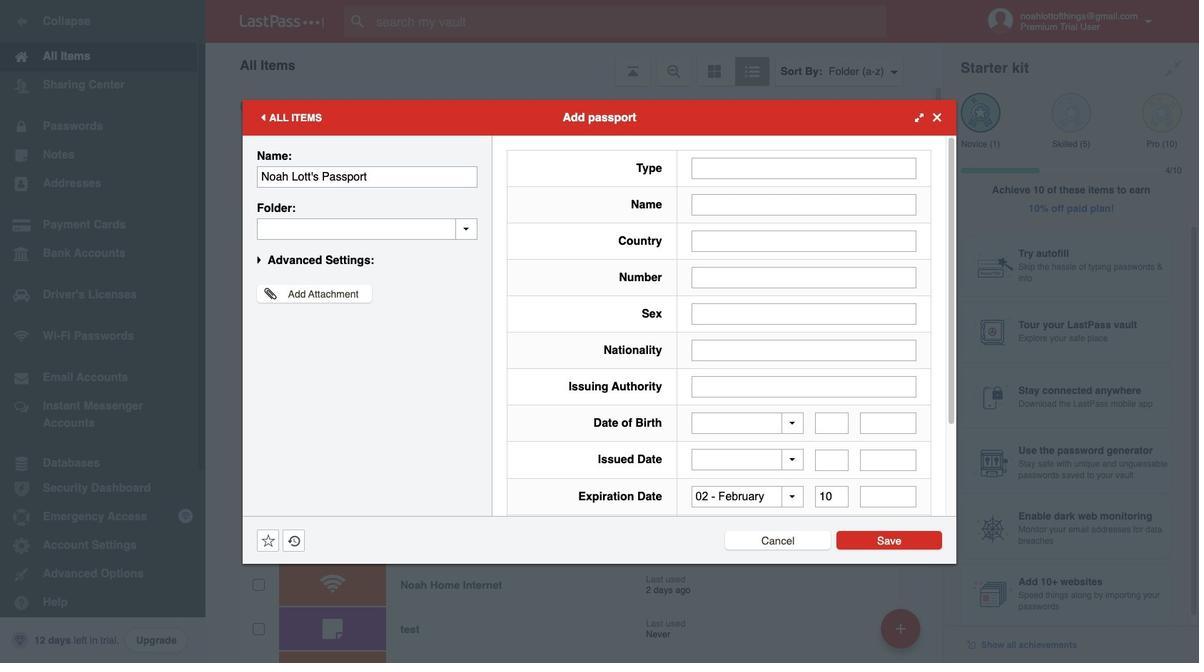 Task type: locate. For each thing, give the bounding box(es) containing it.
Search search field
[[344, 6, 914, 37]]

main navigation navigation
[[0, 0, 206, 663]]

None text field
[[691, 267, 917, 288], [691, 339, 917, 361], [691, 376, 917, 397], [815, 413, 849, 434], [860, 449, 917, 471], [691, 267, 917, 288], [691, 339, 917, 361], [691, 376, 917, 397], [815, 413, 849, 434], [860, 449, 917, 471]]

vault options navigation
[[206, 43, 944, 86]]

dialog
[[243, 100, 957, 619]]

None text field
[[691, 157, 917, 179], [257, 166, 478, 187], [691, 194, 917, 215], [257, 218, 478, 239], [691, 230, 917, 252], [691, 303, 917, 324], [860, 413, 917, 434], [815, 449, 849, 471], [815, 486, 849, 508], [860, 486, 917, 508], [691, 157, 917, 179], [257, 166, 478, 187], [691, 194, 917, 215], [257, 218, 478, 239], [691, 230, 917, 252], [691, 303, 917, 324], [860, 413, 917, 434], [815, 449, 849, 471], [815, 486, 849, 508], [860, 486, 917, 508]]



Task type: describe. For each thing, give the bounding box(es) containing it.
new item image
[[896, 624, 906, 634]]

lastpass image
[[240, 15, 324, 28]]

search my vault text field
[[344, 6, 914, 37]]

new item navigation
[[876, 605, 929, 663]]



